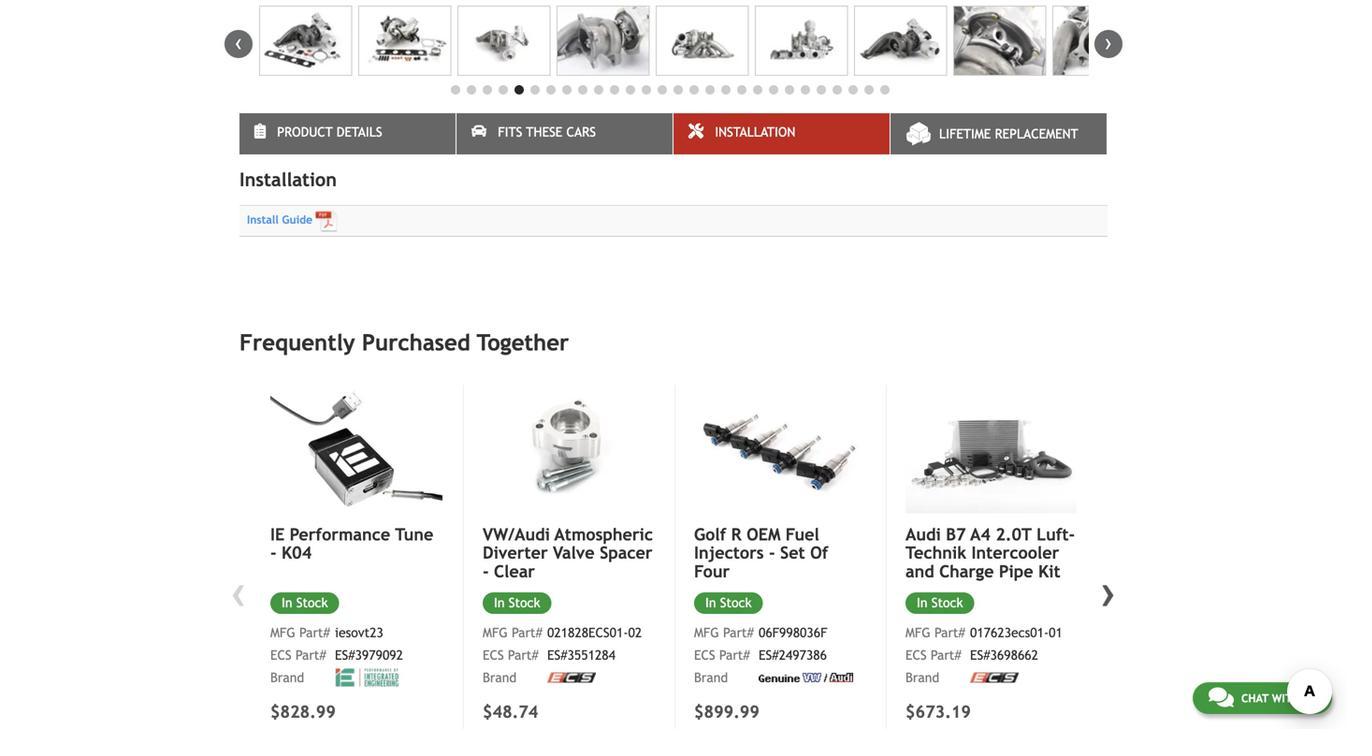 Task type: describe. For each thing, give the bounding box(es) containing it.
genuine volkswagen audi image
[[759, 673, 854, 682]]

brand inside mfg part# 017623ecs01-01 ecs part# es#3698662 brand
[[906, 670, 940, 685]]

brand inside mfg part# iesovt23 ecs part# es#3979092 brand
[[271, 670, 304, 685]]

021828ecs01-
[[548, 625, 629, 640]]

‹ link
[[225, 30, 253, 58]]

0 horizontal spatial installation
[[240, 169, 337, 191]]

install guide
[[247, 213, 313, 226]]

6 es#4017673 - cts-tr-1070 -  cts b7/b8 2.0t k04 turbocharger upgrade  - all new k04 upgrade from cts features a full-frame k04 chra installed into cts' proprietary, in-house designed compressor cover and turbine housing. - cts - audi image from the left
[[755, 6, 848, 76]]

es#3698662
[[971, 648, 1039, 662]]

in for golf r oem fuel injectors - set of four
[[706, 595, 717, 610]]

2.0t
[[996, 525, 1032, 544]]

mfg part# iesovt23 ecs part# es#3979092 brand
[[271, 625, 403, 685]]

replacement
[[995, 126, 1079, 141]]

part# up '$48.74'
[[508, 648, 539, 662]]

9 es#4017673 - cts-tr-1070 -  cts b7/b8 2.0t k04 turbocharger upgrade  - all new k04 upgrade from cts features a full-frame k04 chra installed into cts' proprietary, in-house designed compressor cover and turbine housing. - cts - audi image from the left
[[1053, 6, 1146, 76]]

ecs image for $673.19
[[971, 673, 1019, 683]]

in stock for vw/audi atmospheric diverter valve spacer - clear
[[494, 595, 541, 610]]

performance
[[290, 525, 390, 544]]

vw/audi atmospheric diverter valve spacer - clear image
[[483, 385, 654, 514]]

ie performance tune - k04
[[271, 525, 434, 563]]

- for injectors
[[769, 543, 776, 563]]

valve
[[553, 543, 595, 563]]

3 es#4017673 - cts-tr-1070 -  cts b7/b8 2.0t k04 turbocharger upgrade  - all new k04 upgrade from cts features a full-frame k04 chra installed into cts' proprietary, in-house designed compressor cover and turbine housing. - cts - audi image from the left
[[458, 6, 551, 76]]

in stock for ie performance tune - k04
[[282, 595, 328, 610]]

part# left 021828ecs01-
[[512, 625, 543, 640]]

spacer
[[600, 543, 653, 563]]

1 vertical spatial ›
[[1102, 567, 1117, 617]]

mfg for golf r oem fuel injectors - set of four
[[695, 625, 720, 640]]

01
[[1049, 625, 1063, 640]]

charge
[[940, 562, 994, 581]]

with
[[1273, 692, 1300, 705]]

frequently purchased together
[[240, 329, 569, 356]]

- inside ie performance tune - k04
[[271, 543, 277, 563]]

cars
[[567, 125, 596, 139]]

‹
[[235, 30, 242, 55]]

clear
[[494, 562, 535, 581]]

install
[[247, 213, 279, 226]]

frequently
[[240, 329, 355, 356]]

fits these cars
[[498, 125, 596, 139]]

mfg for ie performance tune - k04
[[271, 625, 296, 640]]

set
[[781, 543, 806, 563]]

es#3979092
[[335, 648, 403, 662]]

atmospheric
[[555, 525, 653, 544]]

mfg part# 021828ecs01-02 ecs part# es#3551284 brand
[[483, 625, 642, 685]]

install guide link
[[247, 210, 338, 232]]

8 es#4017673 - cts-tr-1070 -  cts b7/b8 2.0t k04 turbocharger upgrade  - all new k04 upgrade from cts features a full-frame k04 chra installed into cts' proprietary, in-house designed compressor cover and turbine housing. - cts - audi image from the left
[[954, 6, 1047, 76]]

guide
[[282, 213, 313, 226]]

lifetime replacement
[[940, 126, 1079, 141]]

$48.74
[[483, 702, 539, 722]]

chat with us link
[[1193, 682, 1333, 714]]

$899.99
[[695, 702, 760, 722]]

ie performance tune - k04 image
[[271, 385, 443, 514]]

golf r oem fuel injectors - set of four link
[[695, 525, 866, 581]]

brand inside mfg part# 021828ecs01-02 ecs part# es#3551284 brand
[[483, 670, 517, 685]]

es#2497386
[[759, 648, 827, 662]]

ie performance tune - k04 link
[[271, 525, 443, 563]]

ecs image for $48.74
[[548, 673, 596, 683]]

in for ie performance tune - k04
[[282, 595, 293, 610]]

part# left 017623ecs01-
[[935, 625, 966, 640]]

diverter
[[483, 543, 548, 563]]

intercooler
[[972, 543, 1060, 563]]

four
[[695, 562, 730, 581]]

- for spacer
[[483, 562, 489, 581]]

integrated engineering image
[[335, 668, 402, 687]]

details
[[337, 125, 382, 139]]

part# up the $673.19
[[931, 648, 962, 662]]

these
[[526, 125, 563, 139]]

fits these cars link
[[457, 113, 673, 154]]

comments image
[[1209, 686, 1234, 709]]

of
[[811, 543, 829, 563]]

pipe
[[999, 562, 1034, 581]]

in for audi b7 a4 2.0t luft- technik intercooler and charge pipe kit
[[917, 595, 928, 610]]



Task type: vqa. For each thing, say whether or not it's contained in the screenshot.


Task type: locate. For each thing, give the bounding box(es) containing it.
1 vertical spatial › link
[[1095, 567, 1123, 617]]

mfg inside mfg part# 06f998036f ecs part# es#2497386 brand
[[695, 625, 720, 640]]

1 in from the left
[[282, 595, 293, 610]]

in stock down clear
[[494, 595, 541, 610]]

chat
[[1242, 692, 1269, 705]]

a4
[[971, 525, 991, 544]]

brand up '$48.74'
[[483, 670, 517, 685]]

4 in stock from the left
[[917, 595, 964, 610]]

$828.99
[[271, 702, 336, 722]]

mfg
[[271, 625, 296, 640], [483, 625, 508, 640], [695, 625, 720, 640], [906, 625, 931, 640]]

stock
[[296, 595, 328, 610], [509, 595, 541, 610], [720, 595, 752, 610], [932, 595, 964, 610]]

r
[[732, 525, 742, 544]]

1 brand from the left
[[271, 670, 304, 685]]

in stock down k04
[[282, 595, 328, 610]]

golf r oem fuel injectors - set of four
[[695, 525, 829, 581]]

3 ecs from the left
[[695, 648, 716, 662]]

audi b7 a4 2.0t luft- technik intercooler and charge pipe kit
[[906, 525, 1076, 581]]

brand inside mfg part# 06f998036f ecs part# es#2497386 brand
[[695, 670, 728, 685]]

purchased
[[362, 329, 471, 356]]

0 horizontal spatial -
[[271, 543, 277, 563]]

stock for ie performance tune - k04
[[296, 595, 328, 610]]

3 stock from the left
[[720, 595, 752, 610]]

audi
[[906, 525, 941, 544]]

vw/audi atmospheric diverter valve spacer - clear
[[483, 525, 653, 581]]

›
[[1105, 30, 1113, 55], [1102, 567, 1117, 617]]

ecs inside mfg part# 06f998036f ecs part# es#2497386 brand
[[695, 648, 716, 662]]

- left clear
[[483, 562, 489, 581]]

2 › link from the top
[[1095, 567, 1123, 617]]

ie
[[271, 525, 285, 544]]

ecs up $828.99
[[271, 648, 292, 662]]

ecs up '$48.74'
[[483, 648, 504, 662]]

ecs up $899.99
[[695, 648, 716, 662]]

k04
[[282, 543, 312, 563]]

mfg part# 06f998036f ecs part# es#2497386 brand
[[695, 625, 828, 685]]

ecs inside mfg part# iesovt23 ecs part# es#3979092 brand
[[271, 648, 292, 662]]

mfg for audi b7 a4 2.0t luft- technik intercooler and charge pipe kit
[[906, 625, 931, 640]]

017623ecs01-
[[971, 625, 1049, 640]]

in stock down four
[[706, 595, 752, 610]]

mfg down clear
[[483, 625, 508, 640]]

- inside vw/audi atmospheric diverter valve spacer - clear
[[483, 562, 489, 581]]

in stock for audi b7 a4 2.0t luft- technik intercooler and charge pipe kit
[[917, 595, 964, 610]]

02
[[628, 625, 642, 640]]

audi b7 a4 2.0t luft- technik intercooler and charge pipe kit link
[[906, 525, 1077, 581]]

4 stock from the left
[[932, 595, 964, 610]]

2 es#4017673 - cts-tr-1070 -  cts b7/b8 2.0t k04 turbocharger upgrade  - all new k04 upgrade from cts features a full-frame k04 chra installed into cts' proprietary, in-house designed compressor cover and turbine housing. - cts - audi image from the left
[[358, 6, 451, 76]]

mfg left "iesovt23"
[[271, 625, 296, 640]]

stock for golf r oem fuel injectors - set of four
[[720, 595, 752, 610]]

06f998036f
[[759, 625, 828, 640]]

5 es#4017673 - cts-tr-1070 -  cts b7/b8 2.0t k04 turbocharger upgrade  - all new k04 upgrade from cts features a full-frame k04 chra installed into cts' proprietary, in-house designed compressor cover and turbine housing. - cts - audi image from the left
[[656, 6, 749, 76]]

stock for audi b7 a4 2.0t luft- technik intercooler and charge pipe kit
[[932, 595, 964, 610]]

lifetime replacement link
[[891, 113, 1107, 154]]

7 es#4017673 - cts-tr-1070 -  cts b7/b8 2.0t k04 turbocharger upgrade  - all new k04 upgrade from cts features a full-frame k04 chra installed into cts' proprietary, in-house designed compressor cover and turbine housing. - cts - audi image from the left
[[855, 6, 948, 76]]

luft-
[[1037, 525, 1076, 544]]

golf r oem fuel injectors - set of four image
[[695, 385, 866, 514]]

iesovt23
[[335, 625, 384, 640]]

brand up $828.99
[[271, 670, 304, 685]]

mfg down four
[[695, 625, 720, 640]]

3 in from the left
[[706, 595, 717, 610]]

ecs inside mfg part# 017623ecs01-01 ecs part# es#3698662 brand
[[906, 648, 927, 662]]

stock for vw/audi atmospheric diverter valve spacer - clear
[[509, 595, 541, 610]]

4 es#4017673 - cts-tr-1070 -  cts b7/b8 2.0t k04 turbocharger upgrade  - all new k04 upgrade from cts features a full-frame k04 chra installed into cts' proprietary, in-house designed compressor cover and turbine housing. - cts - audi image from the left
[[557, 6, 650, 76]]

mfg down and
[[906, 625, 931, 640]]

part# left "iesovt23"
[[299, 625, 330, 640]]

4 in from the left
[[917, 595, 928, 610]]

1 horizontal spatial -
[[483, 562, 489, 581]]

2 in from the left
[[494, 595, 505, 610]]

ecs image down "es#3698662"
[[971, 673, 1019, 683]]

in down four
[[706, 595, 717, 610]]

part#
[[299, 625, 330, 640], [512, 625, 543, 640], [723, 625, 754, 640], [935, 625, 966, 640], [296, 648, 326, 662], [508, 648, 539, 662], [720, 648, 750, 662], [931, 648, 962, 662]]

in stock for golf r oem fuel injectors - set of four
[[706, 595, 752, 610]]

lifetime
[[940, 126, 991, 141]]

1 es#4017673 - cts-tr-1070 -  cts b7/b8 2.0t k04 turbocharger upgrade  - all new k04 upgrade from cts features a full-frame k04 chra installed into cts' proprietary, in-house designed compressor cover and turbine housing. - cts - audi image from the left
[[259, 6, 352, 76]]

1 ecs image from the left
[[548, 673, 596, 683]]

part# up $899.99
[[720, 648, 750, 662]]

4 brand from the left
[[906, 670, 940, 685]]

- left set
[[769, 543, 776, 563]]

3 mfg from the left
[[695, 625, 720, 640]]

brand up $899.99
[[695, 670, 728, 685]]

1 stock from the left
[[296, 595, 328, 610]]

part# left 06f998036f
[[723, 625, 754, 640]]

in for vw/audi atmospheric diverter valve spacer - clear
[[494, 595, 505, 610]]

product details
[[277, 125, 382, 139]]

in down k04
[[282, 595, 293, 610]]

vw/audi atmospheric diverter valve spacer - clear link
[[483, 525, 654, 581]]

oem
[[747, 525, 781, 544]]

2 horizontal spatial -
[[769, 543, 776, 563]]

in stock
[[282, 595, 328, 610], [494, 595, 541, 610], [706, 595, 752, 610], [917, 595, 964, 610]]

es#3551284
[[548, 648, 616, 662]]

brand up the $673.19
[[906, 670, 940, 685]]

mfg part# 017623ecs01-01 ecs part# es#3698662 brand
[[906, 625, 1063, 685]]

mfg inside mfg part# 021828ecs01-02 ecs part# es#3551284 brand
[[483, 625, 508, 640]]

brand
[[271, 670, 304, 685], [483, 670, 517, 685], [695, 670, 728, 685], [906, 670, 940, 685]]

kit
[[1039, 562, 1061, 581]]

es#4017673 - cts-tr-1070 -  cts b7/b8 2.0t k04 turbocharger upgrade  - all new k04 upgrade from cts features a full-frame k04 chra installed into cts' proprietary, in-house designed compressor cover and turbine housing. - cts - audi image
[[259, 6, 352, 76], [358, 6, 451, 76], [458, 6, 551, 76], [557, 6, 650, 76], [656, 6, 749, 76], [755, 6, 848, 76], [855, 6, 948, 76], [954, 6, 1047, 76], [1053, 6, 1146, 76]]

2 ecs image from the left
[[971, 673, 1019, 683]]

tune
[[395, 525, 434, 544]]

technik
[[906, 543, 967, 563]]

0 vertical spatial › link
[[1095, 30, 1123, 58]]

2 mfg from the left
[[483, 625, 508, 640]]

2 in stock from the left
[[494, 595, 541, 610]]

1 horizontal spatial ecs image
[[971, 673, 1019, 683]]

part# up $828.99
[[296, 648, 326, 662]]

0 horizontal spatial ecs image
[[548, 673, 596, 683]]

1 vertical spatial installation
[[240, 169, 337, 191]]

4 ecs from the left
[[906, 648, 927, 662]]

product
[[277, 125, 333, 139]]

in stock down and
[[917, 595, 964, 610]]

stock down charge
[[932, 595, 964, 610]]

in
[[282, 595, 293, 610], [494, 595, 505, 610], [706, 595, 717, 610], [917, 595, 928, 610]]

installation
[[715, 125, 796, 139], [240, 169, 337, 191]]

mfg inside mfg part# 017623ecs01-01 ecs part# es#3698662 brand
[[906, 625, 931, 640]]

audi b7 a4 2.0t luft-technik intercooler and charge pipe kit image
[[906, 385, 1077, 514]]

2 stock from the left
[[509, 595, 541, 610]]

2 brand from the left
[[483, 670, 517, 685]]

ecs image down es#3551284
[[548, 673, 596, 683]]

ecs image
[[548, 673, 596, 683], [971, 673, 1019, 683]]

- left k04
[[271, 543, 277, 563]]

stock down clear
[[509, 595, 541, 610]]

mfg inside mfg part# iesovt23 ecs part# es#3979092 brand
[[271, 625, 296, 640]]

injectors
[[695, 543, 764, 563]]

mfg for vw/audi atmospheric diverter valve spacer - clear
[[483, 625, 508, 640]]

golf
[[695, 525, 727, 544]]

fits
[[498, 125, 523, 139]]

0 vertical spatial installation
[[715, 125, 796, 139]]

in down and
[[917, 595, 928, 610]]

stock down four
[[720, 595, 752, 610]]

1 ecs from the left
[[271, 648, 292, 662]]

b7
[[947, 525, 966, 544]]

4 mfg from the left
[[906, 625, 931, 640]]

0 vertical spatial ›
[[1105, 30, 1113, 55]]

us
[[1304, 692, 1317, 705]]

ecs
[[271, 648, 292, 662], [483, 648, 504, 662], [695, 648, 716, 662], [906, 648, 927, 662]]

together
[[477, 329, 569, 356]]

ecs inside mfg part# 021828ecs01-02 ecs part# es#3551284 brand
[[483, 648, 504, 662]]

2 ecs from the left
[[483, 648, 504, 662]]

stock down k04
[[296, 595, 328, 610]]

1 › link from the top
[[1095, 30, 1123, 58]]

$673.19
[[906, 702, 971, 722]]

fuel
[[786, 525, 820, 544]]

- inside golf r oem fuel injectors - set of four
[[769, 543, 776, 563]]

› link
[[1095, 30, 1123, 58], [1095, 567, 1123, 617]]

and
[[906, 562, 935, 581]]

in down clear
[[494, 595, 505, 610]]

1 mfg from the left
[[271, 625, 296, 640]]

3 in stock from the left
[[706, 595, 752, 610]]

installation link
[[674, 113, 890, 154]]

vw/audi
[[483, 525, 550, 544]]

1 in stock from the left
[[282, 595, 328, 610]]

1 horizontal spatial installation
[[715, 125, 796, 139]]

3 brand from the left
[[695, 670, 728, 685]]

chat with us
[[1242, 692, 1317, 705]]

-
[[271, 543, 277, 563], [769, 543, 776, 563], [483, 562, 489, 581]]

product details link
[[240, 113, 456, 154]]

ecs up the $673.19
[[906, 648, 927, 662]]



